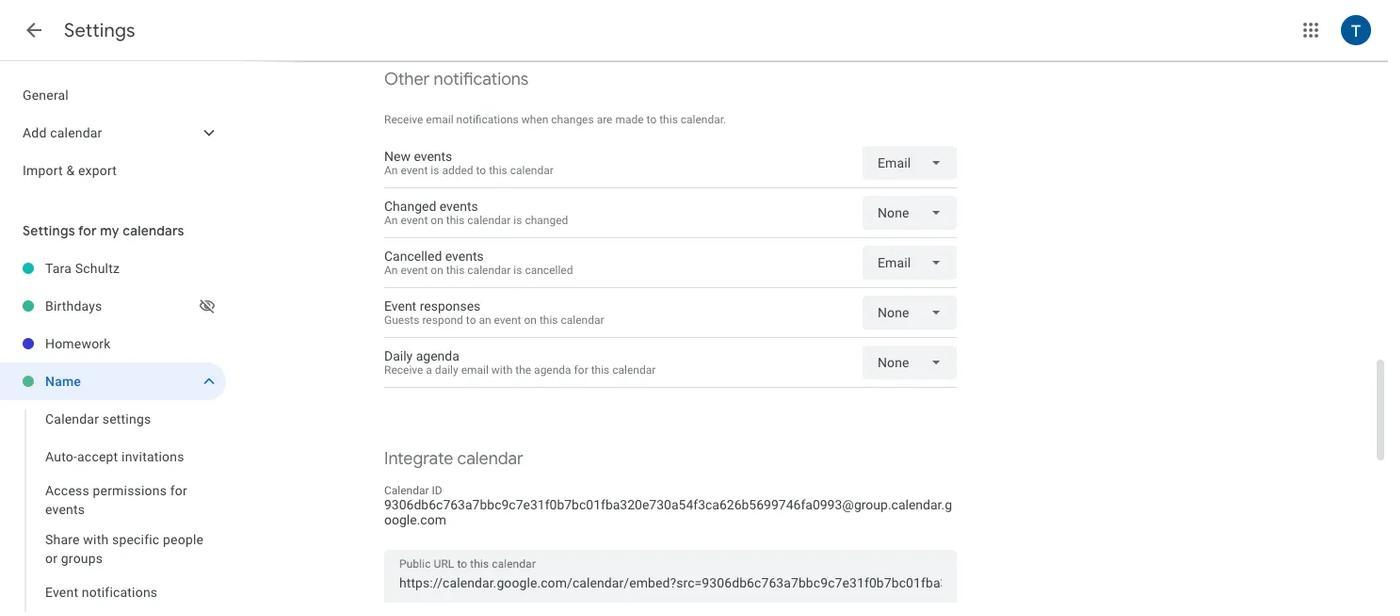 Task type: locate. For each thing, give the bounding box(es) containing it.
event inside "settings for my calendars" 'tree'
[[45, 585, 78, 600]]

None text field
[[400, 570, 942, 596]]

2 vertical spatial to
[[466, 314, 476, 327]]

an for new events
[[384, 164, 398, 177]]

an inside changed events an event on this calendar is changed
[[384, 214, 398, 227]]

0 vertical spatial settings
[[64, 19, 135, 42]]

0 vertical spatial calendar
[[45, 412, 99, 427]]

notifications up when
[[434, 69, 529, 90]]

agenda down respond
[[416, 349, 460, 364]]

event for changed
[[401, 214, 428, 227]]

is inside changed events an event on this calendar is changed
[[514, 214, 522, 227]]

for
[[78, 222, 97, 239], [574, 364, 589, 377], [170, 483, 188, 498]]

events down the access
[[45, 502, 85, 517]]

to left an
[[466, 314, 476, 327]]

auto-accept invitations
[[45, 449, 184, 465]]

email down other notifications
[[426, 113, 454, 126]]

people
[[163, 532, 204, 547]]

receive
[[384, 113, 423, 126], [384, 364, 423, 377]]

2 receive from the top
[[384, 364, 423, 377]]

is left cancelled
[[514, 264, 522, 277]]

calendar for calendar settings
[[45, 412, 99, 427]]

0 vertical spatial an
[[384, 164, 398, 177]]

settings right 'go back' 'image'
[[64, 19, 135, 42]]

events inside cancelled events an event on this calendar is cancelled
[[446, 249, 484, 264]]

homework tree item
[[0, 325, 226, 363]]

auto-
[[45, 449, 77, 465]]

1 vertical spatial with
[[83, 532, 109, 547]]

event notifications
[[45, 585, 158, 600]]

this right the
[[591, 364, 610, 377]]

settings for settings for my calendars
[[23, 222, 75, 239]]

1 horizontal spatial calendar
[[384, 484, 429, 498]]

2 vertical spatial is
[[514, 264, 522, 277]]

0 vertical spatial event
[[384, 299, 417, 314]]

notifications
[[434, 69, 529, 90], [457, 113, 519, 126], [82, 585, 158, 600]]

tree containing general
[[0, 76, 226, 189]]

0 vertical spatial with
[[492, 364, 513, 377]]

this right added
[[489, 164, 508, 177]]

other
[[384, 69, 430, 90]]

event left respond
[[384, 299, 417, 314]]

3 an from the top
[[384, 264, 398, 277]]

email
[[426, 113, 454, 126], [461, 364, 489, 377]]

other notifications
[[384, 69, 529, 90]]

2 vertical spatial on
[[524, 314, 537, 327]]

settings
[[64, 19, 135, 42], [23, 222, 75, 239]]

calendar inside cancelled events an event on this calendar is cancelled
[[468, 264, 511, 277]]

event for new
[[401, 164, 428, 177]]

events inside new events an event is added to this calendar
[[414, 149, 453, 164]]

2 vertical spatial an
[[384, 264, 398, 277]]

2 horizontal spatial for
[[574, 364, 589, 377]]

add
[[23, 125, 47, 140]]

birthdays
[[45, 299, 102, 314]]

for inside access permissions for events
[[170, 483, 188, 498]]

0 vertical spatial to
[[647, 113, 657, 126]]

1 vertical spatial email
[[461, 364, 489, 377]]

group containing calendar settings
[[0, 400, 226, 613]]

permissions
[[93, 483, 167, 498]]

name link
[[45, 363, 192, 400]]

an
[[384, 164, 398, 177], [384, 214, 398, 227], [384, 264, 398, 277]]

notifications for other notifications
[[434, 69, 529, 90]]

tree
[[0, 76, 226, 189]]

on up responses
[[431, 264, 444, 277]]

0 horizontal spatial with
[[83, 532, 109, 547]]

changed
[[525, 214, 569, 227]]

1 vertical spatial receive
[[384, 364, 423, 377]]

0 horizontal spatial calendar
[[45, 412, 99, 427]]

this
[[660, 113, 678, 126], [489, 164, 508, 177], [446, 214, 465, 227], [446, 264, 465, 277], [540, 314, 558, 327], [591, 364, 610, 377]]

this right changed on the top of the page
[[446, 214, 465, 227]]

calendar for calendar id 9306db6c763a7bbc9c7e31f0b7bc01fba320e730a54f3ca626b5699746fa0993@group.calendar.g oogle.com
[[384, 484, 429, 498]]

with up groups
[[83, 532, 109, 547]]

2 vertical spatial for
[[170, 483, 188, 498]]

event up cancelled
[[401, 214, 428, 227]]

on for cancelled
[[431, 264, 444, 277]]

an for cancelled events
[[384, 264, 398, 277]]

calendar inside 'tree'
[[45, 412, 99, 427]]

1 horizontal spatial email
[[461, 364, 489, 377]]

this inside new events an event is added to this calendar
[[489, 164, 508, 177]]

event up changed on the top of the page
[[401, 164, 428, 177]]

with inside daily agenda receive a daily email with the agenda for this calendar
[[492, 364, 513, 377]]

import & export
[[23, 163, 117, 178]]

id
[[432, 484, 443, 498]]

2 an from the top
[[384, 214, 398, 227]]

0 horizontal spatial for
[[78, 222, 97, 239]]

settings heading
[[64, 19, 135, 42]]

notifications up new events an event is added to this calendar
[[457, 113, 519, 126]]

with left the
[[492, 364, 513, 377]]

1 vertical spatial settings
[[23, 222, 75, 239]]

respond
[[423, 314, 464, 327]]

None field
[[863, 146, 957, 180], [863, 196, 957, 230], [863, 246, 957, 280], [863, 296, 957, 330], [863, 346, 957, 380], [863, 146, 957, 180], [863, 196, 957, 230], [863, 246, 957, 280], [863, 296, 957, 330], [863, 346, 957, 380]]

0 vertical spatial receive
[[384, 113, 423, 126]]

for right the
[[574, 364, 589, 377]]

is
[[431, 164, 440, 177], [514, 214, 522, 227], [514, 264, 522, 277]]

&
[[66, 163, 75, 178]]

1 vertical spatial on
[[431, 264, 444, 277]]

receive email notifications when changes are made to this calendar.
[[384, 113, 727, 126]]

0 horizontal spatial event
[[45, 585, 78, 600]]

calendar down name
[[45, 412, 99, 427]]

0 vertical spatial notifications
[[434, 69, 529, 90]]

is for cancelled events
[[514, 264, 522, 277]]

birthdays link
[[45, 287, 196, 325]]

events inside access permissions for events
[[45, 502, 85, 517]]

access permissions for events
[[45, 483, 188, 517]]

on inside cancelled events an event on this calendar is cancelled
[[431, 264, 444, 277]]

event right an
[[494, 314, 522, 327]]

1 vertical spatial calendar
[[384, 484, 429, 498]]

0 vertical spatial for
[[78, 222, 97, 239]]

responses
[[420, 299, 481, 314]]

email right daily
[[461, 364, 489, 377]]

events right the "new"
[[414, 149, 453, 164]]

changes
[[552, 113, 594, 126]]

schultz
[[75, 261, 120, 276]]

calendars
[[123, 222, 184, 239]]

homework link
[[45, 325, 226, 363]]

on
[[431, 214, 444, 227], [431, 264, 444, 277], [524, 314, 537, 327]]

1 an from the top
[[384, 164, 398, 177]]

accept
[[77, 449, 118, 465]]

event inside new events an event is added to this calendar
[[401, 164, 428, 177]]

guests
[[384, 314, 420, 327]]

calendar
[[45, 412, 99, 427], [384, 484, 429, 498]]

1 vertical spatial event
[[45, 585, 78, 600]]

is inside new events an event is added to this calendar
[[431, 164, 440, 177]]

for down invitations
[[170, 483, 188, 498]]

is inside cancelled events an event on this calendar is cancelled
[[514, 264, 522, 277]]

1 horizontal spatial event
[[384, 299, 417, 314]]

is left the changed
[[514, 214, 522, 227]]

events inside changed events an event on this calendar is changed
[[440, 199, 478, 214]]

0 vertical spatial email
[[426, 113, 454, 126]]

this up responses
[[446, 264, 465, 277]]

notifications inside "settings for my calendars" 'tree'
[[82, 585, 158, 600]]

to right added
[[476, 164, 486, 177]]

1 vertical spatial is
[[514, 214, 522, 227]]

email inside daily agenda receive a daily email with the agenda for this calendar
[[461, 364, 489, 377]]

an inside cancelled events an event on this calendar is cancelled
[[384, 264, 398, 277]]

calendar inside changed events an event on this calendar is changed
[[468, 214, 511, 227]]

1 horizontal spatial with
[[492, 364, 513, 377]]

on up cancelled
[[431, 214, 444, 227]]

2 vertical spatial notifications
[[82, 585, 158, 600]]

notifications down share with specific people or groups
[[82, 585, 158, 600]]

1 vertical spatial for
[[574, 364, 589, 377]]

event up responses
[[401, 264, 428, 277]]

1 horizontal spatial for
[[170, 483, 188, 498]]

are
[[597, 113, 613, 126]]

event inside cancelled events an event on this calendar is cancelled
[[401, 264, 428, 277]]

1 receive from the top
[[384, 113, 423, 126]]

settings up tara
[[23, 222, 75, 239]]

an up guests
[[384, 264, 398, 277]]

agenda right the
[[534, 364, 572, 377]]

groups
[[61, 551, 103, 566]]

0 vertical spatial on
[[431, 214, 444, 227]]

calendar inside calendar id 9306db6c763a7bbc9c7e31f0b7bc01fba320e730a54f3ca626b5699746fa0993@group.calendar.g oogle.com
[[384, 484, 429, 498]]

an up cancelled
[[384, 214, 398, 227]]

added
[[442, 164, 474, 177]]

oogle.com
[[384, 513, 447, 528]]

event inside changed events an event on this calendar is changed
[[401, 214, 428, 227]]

0 horizontal spatial agenda
[[416, 349, 460, 364]]

0 vertical spatial is
[[431, 164, 440, 177]]

event
[[384, 299, 417, 314], [45, 585, 78, 600]]

share with specific people or groups
[[45, 532, 204, 566]]

for left my
[[78, 222, 97, 239]]

on inside changed events an event on this calendar is changed
[[431, 214, 444, 227]]

this down cancelled
[[540, 314, 558, 327]]

an inside new events an event is added to this calendar
[[384, 164, 398, 177]]

events down added
[[440, 199, 478, 214]]

calendar left id on the bottom left of page
[[384, 484, 429, 498]]

to
[[647, 113, 657, 126], [476, 164, 486, 177], [466, 314, 476, 327]]

event inside event responses guests respond to an event on this calendar
[[384, 299, 417, 314]]

1 vertical spatial to
[[476, 164, 486, 177]]

1 vertical spatial notifications
[[457, 113, 519, 126]]

daily agenda receive a daily email with the agenda for this calendar
[[384, 349, 656, 377]]

on up daily agenda receive a daily email with the agenda for this calendar
[[524, 314, 537, 327]]

event
[[401, 164, 428, 177], [401, 214, 428, 227], [401, 264, 428, 277], [494, 314, 522, 327]]

with
[[492, 364, 513, 377], [83, 532, 109, 547]]

events down changed events an event on this calendar is changed
[[446, 249, 484, 264]]

event for event notifications
[[45, 585, 78, 600]]

agenda
[[416, 349, 460, 364], [534, 364, 572, 377]]

integrate
[[384, 449, 454, 470]]

changed
[[384, 199, 437, 214]]

receive left a at the bottom
[[384, 364, 423, 377]]

made
[[616, 113, 644, 126]]

1 vertical spatial an
[[384, 214, 398, 227]]

0 horizontal spatial email
[[426, 113, 454, 126]]

calendar
[[50, 125, 102, 140], [511, 164, 554, 177], [468, 214, 511, 227], [468, 264, 511, 277], [561, 314, 605, 327], [613, 364, 656, 377], [457, 449, 524, 470]]

name
[[45, 374, 81, 389]]

calendar settings
[[45, 412, 151, 427]]

an for changed events
[[384, 214, 398, 227]]

receive up the "new"
[[384, 113, 423, 126]]

group
[[0, 400, 226, 613]]

for inside daily agenda receive a daily email with the agenda for this calendar
[[574, 364, 589, 377]]

is left added
[[431, 164, 440, 177]]

an
[[479, 314, 492, 327]]

events
[[414, 149, 453, 164], [440, 199, 478, 214], [446, 249, 484, 264], [45, 502, 85, 517]]

an up changed on the top of the page
[[384, 164, 398, 177]]

to right made
[[647, 113, 657, 126]]

receive inside daily agenda receive a daily email with the agenda for this calendar
[[384, 364, 423, 377]]

event down or
[[45, 585, 78, 600]]



Task type: describe. For each thing, give the bounding box(es) containing it.
to inside new events an event is added to this calendar
[[476, 164, 486, 177]]

export
[[78, 163, 117, 178]]

this inside event responses guests respond to an event on this calendar
[[540, 314, 558, 327]]

daily
[[384, 349, 413, 364]]

settings for my calendars tree
[[0, 250, 226, 613]]

settings for my calendars
[[23, 222, 184, 239]]

is for changed events
[[514, 214, 522, 227]]

changed events an event on this calendar is changed
[[384, 199, 569, 227]]

birthdays tree item
[[0, 287, 226, 325]]

invitations
[[122, 449, 184, 465]]

calendar.
[[681, 113, 727, 126]]

import
[[23, 163, 63, 178]]

cancelled events an event on this calendar is cancelled
[[384, 249, 573, 277]]

access
[[45, 483, 89, 498]]

new events an event is added to this calendar
[[384, 149, 554, 177]]

with inside share with specific people or groups
[[83, 532, 109, 547]]

when
[[522, 113, 549, 126]]

integrate calendar
[[384, 449, 524, 470]]

name tree item
[[0, 363, 226, 400]]

events for new events
[[414, 149, 453, 164]]

events for cancelled events
[[446, 249, 484, 264]]

notifications for event notifications
[[82, 585, 158, 600]]

this inside cancelled events an event on this calendar is cancelled
[[446, 264, 465, 277]]

homework
[[45, 336, 111, 351]]

tara
[[45, 261, 72, 276]]

general
[[23, 88, 69, 103]]

calendar inside tree
[[50, 125, 102, 140]]

event for event responses guests respond to an event on this calendar
[[384, 299, 417, 314]]

this inside changed events an event on this calendar is changed
[[446, 214, 465, 227]]

add calendar
[[23, 125, 102, 140]]

my
[[100, 222, 119, 239]]

events for changed events
[[440, 199, 478, 214]]

on for changed
[[431, 214, 444, 227]]

tara schultz
[[45, 261, 120, 276]]

calendar inside daily agenda receive a daily email with the agenda for this calendar
[[613, 364, 656, 377]]

event for cancelled
[[401, 264, 428, 277]]

calendar id 9306db6c763a7bbc9c7e31f0b7bc01fba320e730a54f3ca626b5699746fa0993@group.calendar.g oogle.com
[[384, 484, 953, 528]]

a
[[426, 364, 432, 377]]

share
[[45, 532, 80, 547]]

settings
[[102, 412, 151, 427]]

to inside event responses guests respond to an event on this calendar
[[466, 314, 476, 327]]

calendar inside new events an event is added to this calendar
[[511, 164, 554, 177]]

go back image
[[23, 19, 45, 41]]

specific
[[112, 532, 160, 547]]

event inside event responses guests respond to an event on this calendar
[[494, 314, 522, 327]]

9306db6c763a7bbc9c7e31f0b7bc01fba320e730a54f3ca626b5699746fa0993@group.calendar.g
[[384, 498, 953, 513]]

daily
[[435, 364, 459, 377]]

the
[[516, 364, 532, 377]]

cancelled
[[525, 264, 573, 277]]

tara schultz tree item
[[0, 250, 226, 287]]

event responses guests respond to an event on this calendar
[[384, 299, 605, 327]]

new
[[384, 149, 411, 164]]

settings for settings
[[64, 19, 135, 42]]

calendar inside event responses guests respond to an event on this calendar
[[561, 314, 605, 327]]

or
[[45, 551, 58, 566]]

on inside event responses guests respond to an event on this calendar
[[524, 314, 537, 327]]

1 horizontal spatial agenda
[[534, 364, 572, 377]]

cancelled
[[384, 249, 442, 264]]

this left "calendar." in the top of the page
[[660, 113, 678, 126]]

this inside daily agenda receive a daily email with the agenda for this calendar
[[591, 364, 610, 377]]



Task type: vqa. For each thing, say whether or not it's contained in the screenshot.
"27" to the bottom
no



